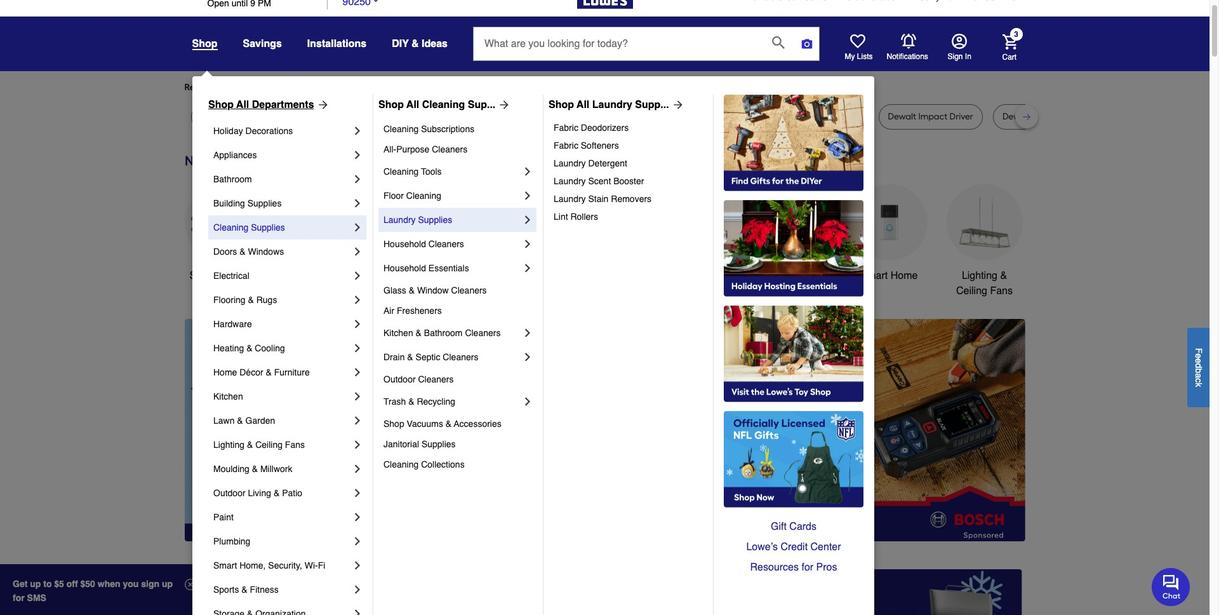 Task type: locate. For each thing, give the bounding box(es) containing it.
2 driver from the left
[[836, 111, 859, 122]]

0 horizontal spatial kitchen
[[213, 391, 243, 402]]

chevron right image for bathroom
[[351, 173, 364, 186]]

dewalt for dewalt bit set
[[421, 111, 450, 122]]

chevron right image
[[351, 125, 364, 137], [522, 165, 534, 178], [522, 238, 534, 250], [351, 245, 364, 258], [522, 262, 534, 274], [351, 318, 364, 330], [522, 327, 534, 339], [351, 366, 364, 379], [351, 414, 364, 427], [351, 535, 364, 548], [351, 559, 364, 572]]

essentials
[[429, 263, 469, 273]]

1 bit from the left
[[382, 111, 392, 122]]

cleaners down subscriptions
[[432, 144, 468, 154]]

tools inside outdoor tools & equipment
[[702, 270, 726, 281]]

arrow right image
[[669, 98, 685, 111], [1002, 430, 1015, 443]]

2 dewalt from the left
[[258, 111, 286, 122]]

3 bit from the left
[[564, 111, 574, 122]]

decorations down dewalt tool
[[246, 126, 293, 136]]

chevron right image for trash & recycling
[[522, 395, 534, 408]]

f e e d b a c k button
[[1188, 328, 1210, 407]]

1 horizontal spatial lighting & ceiling fans link
[[947, 184, 1023, 299]]

1 vertical spatial fabric
[[554, 140, 579, 151]]

dewalt down more
[[334, 111, 362, 122]]

e up d
[[1195, 353, 1205, 358]]

lawn
[[213, 416, 235, 426]]

2 fabric from the top
[[554, 140, 579, 151]]

savings button
[[243, 32, 282, 55]]

holiday
[[213, 126, 243, 136]]

0 vertical spatial fans
[[991, 285, 1013, 297]]

1 vertical spatial kitchen
[[213, 391, 243, 402]]

all up cleaning subscriptions
[[407, 99, 420, 111]]

kitchen & bathroom cleaners
[[384, 328, 501, 338]]

find gifts for the diyer. image
[[724, 95, 864, 191]]

lighting
[[963, 270, 998, 281], [213, 440, 245, 450]]

outdoor inside "outdoor cleaners" link
[[384, 374, 416, 384]]

laundry for laundry stain removers
[[554, 194, 586, 204]]

0 horizontal spatial impact
[[506, 111, 535, 122]]

shop up recommended
[[192, 38, 218, 50]]

fabric up fabric softeners
[[554, 123, 579, 133]]

1 horizontal spatial shop
[[379, 99, 404, 111]]

1 fabric from the top
[[554, 123, 579, 133]]

c
[[1195, 378, 1205, 382]]

lint rollers link
[[554, 208, 705, 226]]

outdoor up trash
[[384, 374, 416, 384]]

drill for dewalt drill
[[760, 111, 775, 122]]

laundry down floor
[[384, 215, 416, 225]]

1 set from the left
[[464, 111, 477, 122]]

0 vertical spatial kitchen
[[384, 328, 413, 338]]

bathroom
[[213, 174, 252, 184], [773, 270, 817, 281], [424, 328, 463, 338]]

laundry detergent link
[[554, 154, 705, 172]]

arrow left image
[[421, 430, 434, 443]]

& inside 'link'
[[248, 295, 254, 305]]

dewalt drill
[[730, 111, 775, 122]]

arrow right image for shop all departments
[[314, 98, 329, 111]]

0 vertical spatial decorations
[[246, 126, 293, 136]]

1 vertical spatial decorations
[[482, 285, 536, 297]]

1 vertical spatial arrow right image
[[1002, 430, 1015, 443]]

decorations
[[246, 126, 293, 136], [482, 285, 536, 297]]

2 drill from the left
[[603, 111, 618, 122]]

& for doors & windows link
[[240, 247, 246, 257]]

0 vertical spatial household
[[384, 239, 426, 249]]

janitorial supplies
[[384, 439, 456, 449]]

1 horizontal spatial you
[[413, 82, 428, 93]]

glass
[[384, 285, 407, 295]]

laundry detergent
[[554, 158, 628, 168]]

shop up janitorial
[[384, 419, 405, 429]]

4 dewalt from the left
[[421, 111, 450, 122]]

moulding & millwork
[[213, 464, 293, 474]]

1 up from the left
[[30, 579, 41, 589]]

0 vertical spatial fabric
[[554, 123, 579, 133]]

tools down 'all-purpose cleaners' on the left top of the page
[[421, 166, 442, 177]]

arrow right image down more
[[314, 98, 329, 111]]

up left to
[[30, 579, 41, 589]]

outdoor up equipment
[[663, 270, 700, 281]]

1 shop from the left
[[208, 99, 234, 111]]

credit
[[781, 541, 808, 553]]

new deals every day during 25 days of deals image
[[185, 150, 1026, 171]]

1 horizontal spatial lighting & ceiling fans
[[957, 270, 1013, 297]]

shop for shop all laundry supp...
[[549, 99, 574, 111]]

1 vertical spatial lighting & ceiling fans link
[[213, 433, 351, 457]]

for down get
[[13, 593, 25, 603]]

1 horizontal spatial ceiling
[[957, 285, 988, 297]]

fabric deodorizers link
[[554, 119, 705, 137]]

sign in
[[948, 52, 972, 61]]

dewalt bit set
[[421, 111, 477, 122]]

lowe's home improvement logo image
[[577, 0, 633, 24]]

tools
[[421, 166, 442, 177], [401, 270, 425, 281], [702, 270, 726, 281]]

0 vertical spatial outdoor
[[663, 270, 700, 281]]

air
[[384, 306, 395, 316]]

2 impact from the left
[[804, 111, 834, 122]]

arrow right image inside shop all departments link
[[314, 98, 329, 111]]

chevron right image for smart home, security, wi-fi
[[351, 559, 364, 572]]

2 horizontal spatial bathroom
[[773, 270, 817, 281]]

millwork
[[260, 464, 293, 474]]

2 household from the top
[[384, 263, 426, 273]]

0 vertical spatial bathroom
[[213, 174, 252, 184]]

drain
[[384, 352, 405, 362]]

2 horizontal spatial driver
[[950, 111, 974, 122]]

2 vertical spatial bathroom
[[424, 328, 463, 338]]

& for flooring & rugs 'link'
[[248, 295, 254, 305]]

shop up 'impact driver bit'
[[549, 99, 574, 111]]

& for glass & window cleaners link
[[409, 285, 415, 295]]

sports
[[213, 585, 239, 595]]

0 horizontal spatial bathroom
[[213, 174, 252, 184]]

kitchen down the air
[[384, 328, 413, 338]]

cleaning up all-
[[384, 124, 419, 134]]

chevron right image for household cleaners
[[522, 238, 534, 250]]

tools up glass
[[401, 270, 425, 281]]

outdoor
[[663, 270, 700, 281], [384, 374, 416, 384], [213, 488, 246, 498]]

cleaning down janitorial
[[384, 459, 419, 470]]

0 horizontal spatial smart
[[213, 560, 237, 571]]

fabric inside 'link'
[[554, 123, 579, 133]]

1 horizontal spatial arrow right image
[[1002, 430, 1015, 443]]

3 shop from the left
[[549, 99, 574, 111]]

laundry down fabric softeners
[[554, 158, 586, 168]]

for right suggestions
[[400, 82, 411, 93]]

chevron right image for appliances
[[351, 149, 364, 161]]

outdoor inside outdoor tools & equipment
[[663, 270, 700, 281]]

get up to 2 free select tools or batteries when you buy 1 with select purchases. image
[[187, 569, 452, 615]]

sign
[[141, 579, 160, 589]]

cleaning
[[422, 99, 465, 111], [384, 124, 419, 134], [384, 166, 419, 177], [407, 191, 442, 201], [213, 222, 249, 233], [384, 459, 419, 470]]

household down laundry supplies
[[384, 239, 426, 249]]

chat invite button image
[[1153, 567, 1191, 606]]

chevron right image for home décor & furniture
[[351, 366, 364, 379]]

1 you from the left
[[300, 82, 315, 93]]

holiday hosting essentials. image
[[724, 200, 864, 297]]

6 dewalt from the left
[[889, 111, 917, 122]]

fans
[[991, 285, 1013, 297], [285, 440, 305, 450]]

& inside 'link'
[[409, 396, 415, 407]]

impact for impact driver
[[804, 111, 834, 122]]

tools for cleaning tools
[[421, 166, 442, 177]]

laundry up lint rollers on the top of the page
[[554, 194, 586, 204]]

None search field
[[473, 27, 820, 73]]

dewalt right bit set
[[730, 111, 758, 122]]

driver up fabric deodorizers
[[538, 111, 561, 122]]

lowe's
[[747, 541, 778, 553]]

cleaners up air fresheners link
[[452, 285, 487, 295]]

septic
[[416, 352, 441, 362]]

4 drill from the left
[[1034, 111, 1049, 122]]

chevron down image
[[371, 0, 381, 5]]

air fresheners link
[[384, 301, 534, 321]]

shop down recommended
[[208, 99, 234, 111]]

all down recommended searches for you
[[236, 99, 249, 111]]

outdoor for outdoor cleaners
[[384, 374, 416, 384]]

0 vertical spatial ceiling
[[957, 285, 988, 297]]

outdoor inside outdoor living & patio link
[[213, 488, 246, 498]]

cleaners up "outdoor cleaners" link
[[443, 352, 479, 362]]

chevron right image for floor cleaning
[[522, 189, 534, 202]]

moulding
[[213, 464, 250, 474]]

drain & septic cleaners link
[[384, 345, 522, 369]]

shop these last-minute gifts. $99 or less. quantities are limited and won't last. image
[[185, 319, 390, 541]]

dewalt for dewalt drill bit set
[[1003, 111, 1032, 122]]

resources for pros
[[751, 562, 838, 573]]

paint link
[[213, 505, 351, 529]]

1 vertical spatial lighting & ceiling fans
[[213, 440, 305, 450]]

3 drill from the left
[[760, 111, 775, 122]]

1 vertical spatial bathroom
[[773, 270, 817, 281]]

all for cleaning
[[407, 99, 420, 111]]

4 set from the left
[[1063, 111, 1076, 122]]

recycling
[[417, 396, 456, 407]]

1 vertical spatial household
[[384, 263, 426, 273]]

1 vertical spatial smart
[[213, 560, 237, 571]]

shop left the electrical
[[190, 270, 213, 281]]

laundry
[[593, 99, 633, 111], [554, 158, 586, 168], [554, 176, 586, 186], [554, 194, 586, 204], [384, 215, 416, 225]]

household up glass
[[384, 263, 426, 273]]

outdoor down 'moulding'
[[213, 488, 246, 498]]

laundry for laundry detergent
[[554, 158, 586, 168]]

kitchen up lawn
[[213, 391, 243, 402]]

1 impact from the left
[[506, 111, 535, 122]]

0 vertical spatial home
[[891, 270, 918, 281]]

all left the deals
[[216, 270, 227, 281]]

you for more suggestions for you
[[413, 82, 428, 93]]

up right sign
[[162, 579, 173, 589]]

0 horizontal spatial arrow right image
[[314, 98, 329, 111]]

1 horizontal spatial kitchen
[[384, 328, 413, 338]]

laundry stain removers link
[[554, 190, 705, 208]]

2 arrow right image from the left
[[496, 98, 511, 111]]

chevron right image for electrical
[[351, 269, 364, 282]]

1 driver from the left
[[538, 111, 561, 122]]

household for household essentials
[[384, 263, 426, 273]]

supplies up household cleaners
[[418, 215, 453, 225]]

2 vertical spatial shop
[[384, 419, 405, 429]]

impact for impact driver bit
[[506, 111, 535, 122]]

0 horizontal spatial you
[[300, 82, 315, 93]]

driver down 'sign in'
[[950, 111, 974, 122]]

lighting & ceiling fans link
[[947, 184, 1023, 299], [213, 433, 351, 457]]

shop all departments link
[[208, 97, 329, 112]]

2 you from the left
[[413, 82, 428, 93]]

heating & cooling link
[[213, 336, 351, 360]]

outdoor cleaners
[[384, 374, 454, 384]]

outdoor tools & equipment link
[[661, 184, 737, 299]]

lowe's home improvement account image
[[952, 34, 967, 49]]

e
[[1195, 353, 1205, 358], [1195, 358, 1205, 363]]

0 horizontal spatial decorations
[[246, 126, 293, 136]]

cleaning down building
[[213, 222, 249, 233]]

all-
[[384, 144, 397, 154]]

1 horizontal spatial impact
[[804, 111, 834, 122]]

1 e from the top
[[1195, 353, 1205, 358]]

smart for smart home, security, wi-fi
[[213, 560, 237, 571]]

bathroom link
[[213, 167, 351, 191], [756, 184, 833, 283]]

1 horizontal spatial smart
[[861, 270, 888, 281]]

1 horizontal spatial fans
[[991, 285, 1013, 297]]

chevron right image
[[351, 149, 364, 161], [351, 173, 364, 186], [522, 189, 534, 202], [351, 197, 364, 210], [522, 213, 534, 226], [351, 221, 364, 234], [351, 269, 364, 282], [351, 294, 364, 306], [351, 342, 364, 355], [522, 351, 534, 363], [351, 390, 364, 403], [522, 395, 534, 408], [351, 438, 364, 451], [351, 463, 364, 475], [351, 487, 364, 499], [351, 511, 364, 524], [351, 583, 364, 596], [351, 607, 364, 615]]

arrow right image
[[314, 98, 329, 111], [496, 98, 511, 111]]

5 bit from the left
[[675, 111, 685, 122]]

1 vertical spatial home
[[213, 367, 237, 377]]

1 vertical spatial lighting
[[213, 440, 245, 450]]

supplies inside "link"
[[248, 198, 282, 208]]

you up shop all cleaning sup...
[[413, 82, 428, 93]]

1 horizontal spatial bathroom
[[424, 328, 463, 338]]

all for deals
[[216, 270, 227, 281]]

1 horizontal spatial outdoor
[[384, 374, 416, 384]]

0 vertical spatial shop
[[192, 38, 218, 50]]

f e e d b a c k
[[1195, 348, 1205, 387]]

& inside button
[[412, 38, 419, 50]]

decorations for christmas
[[482, 285, 536, 297]]

my lists link
[[845, 34, 873, 62]]

all up fabric deodorizers
[[577, 99, 590, 111]]

shop button
[[192, 37, 218, 50]]

arrow right image inside "shop all cleaning sup..." link
[[496, 98, 511, 111]]

chevron right image for household essentials
[[522, 262, 534, 274]]

supplies
[[248, 198, 282, 208], [418, 215, 453, 225], [251, 222, 285, 233], [422, 439, 456, 449]]

0 vertical spatial lighting
[[963, 270, 998, 281]]

0 horizontal spatial arrow right image
[[669, 98, 685, 111]]

chevron right image for moulding & millwork
[[351, 463, 364, 475]]

2 horizontal spatial outdoor
[[663, 270, 700, 281]]

0 vertical spatial lighting & ceiling fans link
[[947, 184, 1023, 299]]

lists
[[858, 52, 873, 61]]

gift cards
[[771, 521, 817, 532]]

1 dewalt from the left
[[200, 111, 229, 122]]

3
[[1015, 30, 1019, 39]]

sms
[[27, 593, 46, 603]]

gift cards link
[[724, 517, 864, 537]]

& for "diy & ideas" button
[[412, 38, 419, 50]]

0 horizontal spatial lighting & ceiling fans link
[[213, 433, 351, 457]]

driver down my
[[836, 111, 859, 122]]

1 vertical spatial outdoor
[[384, 374, 416, 384]]

1 vertical spatial shop
[[190, 270, 213, 281]]

janitorial
[[384, 439, 419, 449]]

lowe's home improvement lists image
[[851, 34, 866, 49]]

laundry stain removers
[[554, 194, 652, 204]]

glass & window cleaners link
[[384, 280, 534, 301]]

drain & septic cleaners
[[384, 352, 479, 362]]

home
[[891, 270, 918, 281], [213, 367, 237, 377]]

0 horizontal spatial up
[[30, 579, 41, 589]]

0 horizontal spatial fans
[[285, 440, 305, 450]]

2 horizontal spatial shop
[[549, 99, 574, 111]]

tools up equipment
[[702, 270, 726, 281]]

1 horizontal spatial decorations
[[482, 285, 536, 297]]

smart for smart home
[[861, 270, 888, 281]]

1 horizontal spatial lighting
[[963, 270, 998, 281]]

chevron right image for kitchen
[[351, 390, 364, 403]]

christmas decorations
[[482, 270, 536, 297]]

cleaning tools
[[384, 166, 442, 177]]

laundry down 'laundry detergent'
[[554, 176, 586, 186]]

fabric up 'laundry detergent'
[[554, 140, 579, 151]]

5 dewalt from the left
[[730, 111, 758, 122]]

scroll to item #2 element
[[684, 517, 717, 525]]

laundry for laundry scent booster
[[554, 176, 586, 186]]

0 horizontal spatial driver
[[538, 111, 561, 122]]

doors
[[213, 247, 237, 257]]

holiday decorations
[[213, 126, 293, 136]]

dewalt down shop all cleaning sup...
[[421, 111, 450, 122]]

laundry up drill bit set
[[593, 99, 633, 111]]

0 vertical spatial smart
[[861, 270, 888, 281]]

1 horizontal spatial up
[[162, 579, 173, 589]]

0 vertical spatial arrow right image
[[669, 98, 685, 111]]

2 shop from the left
[[379, 99, 404, 111]]

dewalt down notifications
[[889, 111, 917, 122]]

supplies down shop vacuums & accessories
[[422, 439, 456, 449]]

you
[[123, 579, 139, 589]]

subscriptions
[[421, 124, 475, 134]]

chevron right image for flooring & rugs
[[351, 294, 364, 306]]

supplies for building supplies
[[248, 198, 282, 208]]

1 household from the top
[[384, 239, 426, 249]]

1 horizontal spatial arrow right image
[[496, 98, 511, 111]]

1 drill from the left
[[365, 111, 380, 122]]

3 dewalt from the left
[[334, 111, 362, 122]]

1 arrow right image from the left
[[314, 98, 329, 111]]

scent
[[589, 176, 611, 186]]

smart home, security, wi-fi
[[213, 560, 326, 571]]

you left more
[[300, 82, 315, 93]]

decorations down christmas
[[482, 285, 536, 297]]

7 dewalt from the left
[[1003, 111, 1032, 122]]

shop inside shop all deals link
[[190, 270, 213, 281]]

driver for impact driver
[[836, 111, 859, 122]]

cleaners up recycling
[[418, 374, 454, 384]]

e up the b
[[1195, 358, 1205, 363]]

2 vertical spatial outdoor
[[213, 488, 246, 498]]

arrow right image up cleaning subscriptions link
[[496, 98, 511, 111]]

arrow right image inside shop all laundry supp... link
[[669, 98, 685, 111]]

supplies for cleaning supplies
[[251, 222, 285, 233]]

cleaning down all-
[[384, 166, 419, 177]]

0 horizontal spatial outdoor
[[213, 488, 246, 498]]

1 horizontal spatial driver
[[836, 111, 859, 122]]

dewalt tool
[[258, 111, 305, 122]]

shop down more suggestions for you link
[[379, 99, 404, 111]]

dewalt down cart
[[1003, 111, 1032, 122]]

cleaning for supplies
[[213, 222, 249, 233]]

supplies for laundry supplies
[[418, 215, 453, 225]]

appliances link
[[213, 143, 351, 167]]

dewalt for dewalt tool
[[258, 111, 286, 122]]

dewalt for dewalt drill bit
[[334, 111, 362, 122]]

shop for shop
[[192, 38, 218, 50]]

dewalt down the shop all departments
[[258, 111, 286, 122]]

0 vertical spatial lighting & ceiling fans
[[957, 270, 1013, 297]]

home,
[[240, 560, 266, 571]]

shop inside shop vacuums & accessories link
[[384, 419, 405, 429]]

$5
[[54, 579, 64, 589]]

cleaning tools link
[[384, 159, 522, 184]]

cleaning for tools
[[384, 166, 419, 177]]

$50
[[80, 579, 95, 589]]

sports & fitness link
[[213, 578, 351, 602]]

0 horizontal spatial shop
[[208, 99, 234, 111]]

chevron right image for lighting & ceiling fans
[[351, 438, 364, 451]]

visit the lowe's toy shop. image
[[724, 306, 864, 402]]

fresheners
[[397, 306, 442, 316]]

outdoor living & patio
[[213, 488, 303, 498]]

1 vertical spatial ceiling
[[256, 440, 283, 450]]

supplies up the windows
[[251, 222, 285, 233]]

supplies up the cleaning supplies at the top
[[248, 198, 282, 208]]

smart home link
[[852, 184, 928, 283]]

my
[[845, 52, 856, 61]]

2 horizontal spatial impact
[[919, 111, 948, 122]]

dewalt up the holiday
[[200, 111, 229, 122]]



Task type: describe. For each thing, give the bounding box(es) containing it.
installations button
[[307, 32, 367, 55]]

& for 'sports & fitness' link
[[242, 585, 248, 595]]

chevron right image for outdoor living & patio
[[351, 487, 364, 499]]

heating & cooling
[[213, 343, 285, 353]]

2 up from the left
[[162, 579, 173, 589]]

floor
[[384, 191, 404, 201]]

f
[[1195, 348, 1205, 353]]

recommended searches for you
[[185, 82, 315, 93]]

laundry supplies
[[384, 215, 453, 225]]

0 horizontal spatial home
[[213, 367, 237, 377]]

& for the lawn & garden link
[[237, 416, 243, 426]]

& inside the lighting & ceiling fans
[[1001, 270, 1008, 281]]

b
[[1195, 368, 1205, 373]]

outdoor for outdoor tools & equipment
[[663, 270, 700, 281]]

diy & ideas button
[[392, 32, 448, 55]]

chevron right image for sports & fitness
[[351, 583, 364, 596]]

dewalt for dewalt drill
[[730, 111, 758, 122]]

plumbing
[[213, 536, 251, 546]]

doors & windows link
[[213, 240, 351, 264]]

equipment
[[675, 285, 724, 297]]

chevron right image for drain & septic cleaners
[[522, 351, 534, 363]]

2 bit from the left
[[452, 111, 462, 122]]

up to 35 percent off select small appliances. image
[[473, 569, 738, 615]]

resources for pros link
[[724, 557, 864, 578]]

lowe's home improvement cart image
[[1003, 34, 1018, 49]]

tools for outdoor tools & equipment
[[702, 270, 726, 281]]

chevron right image for plumbing
[[351, 535, 364, 548]]

chevron right image for heating & cooling
[[351, 342, 364, 355]]

0 horizontal spatial lighting & ceiling fans
[[213, 440, 305, 450]]

6 bit from the left
[[1051, 111, 1061, 122]]

all-purpose cleaners link
[[384, 139, 534, 159]]

outdoor living & patio link
[[213, 481, 351, 505]]

impact driver
[[804, 111, 859, 122]]

driver for impact driver bit
[[538, 111, 561, 122]]

laundry scent booster
[[554, 176, 645, 186]]

for inside get up to $5 off $50 when you sign up for sms
[[13, 593, 25, 603]]

diy & ideas
[[392, 38, 448, 50]]

shop all deals link
[[185, 184, 261, 283]]

ceiling inside the lighting & ceiling fans
[[957, 285, 988, 297]]

advertisement region
[[410, 319, 1026, 544]]

outdoor for outdoor living & patio
[[213, 488, 246, 498]]

shop for shop vacuums & accessories
[[384, 419, 405, 429]]

& for moulding & millwork link
[[252, 464, 258, 474]]

chevron right image for cleaning supplies
[[351, 221, 364, 234]]

cleaning supplies
[[213, 222, 285, 233]]

lighting inside the lighting & ceiling fans
[[963, 270, 998, 281]]

kitchen link
[[213, 384, 351, 409]]

building
[[213, 198, 245, 208]]

shop for shop all deals
[[190, 270, 213, 281]]

3 driver from the left
[[950, 111, 974, 122]]

savings
[[243, 38, 282, 50]]

& for trash & recycling 'link' in the left of the page
[[409, 396, 415, 407]]

2 e from the top
[[1195, 358, 1205, 363]]

lawn & garden
[[213, 416, 275, 426]]

pros
[[817, 562, 838, 573]]

2 set from the left
[[633, 111, 646, 122]]

household essentials
[[384, 263, 469, 273]]

0 horizontal spatial bathroom link
[[213, 167, 351, 191]]

fans inside the lighting & ceiling fans
[[991, 285, 1013, 297]]

rollers
[[571, 212, 599, 222]]

shop all deals
[[190, 270, 256, 281]]

floor cleaning link
[[384, 184, 522, 208]]

tool
[[288, 111, 305, 122]]

cleaning for subscriptions
[[384, 124, 419, 134]]

& for drain & septic cleaners link
[[408, 352, 413, 362]]

household cleaners
[[384, 239, 464, 249]]

cleaning up dewalt bit set
[[422, 99, 465, 111]]

& for leftmost lighting & ceiling fans link
[[247, 440, 253, 450]]

0 horizontal spatial lighting
[[213, 440, 245, 450]]

fabric softeners link
[[554, 137, 705, 154]]

when
[[98, 579, 120, 589]]

floor cleaning
[[384, 191, 442, 201]]

get
[[13, 579, 28, 589]]

1 horizontal spatial home
[[891, 270, 918, 281]]

& for kitchen & bathroom cleaners link
[[416, 328, 422, 338]]

impact driver bit
[[506, 111, 574, 122]]

purpose
[[397, 144, 430, 154]]

chevron right image for building supplies
[[351, 197, 364, 210]]

holiday decorations link
[[213, 119, 351, 143]]

1 horizontal spatial bathroom link
[[756, 184, 833, 283]]

to
[[43, 579, 52, 589]]

& inside outdoor tools & equipment
[[729, 270, 736, 281]]

arrow right image for shop all cleaning sup...
[[496, 98, 511, 111]]

all for departments
[[236, 99, 249, 111]]

chevron right image for doors & windows
[[351, 245, 364, 258]]

sign
[[948, 52, 964, 61]]

tools link
[[375, 184, 451, 283]]

for up departments
[[287, 82, 298, 93]]

wi-
[[305, 560, 318, 571]]

cooling
[[255, 343, 285, 353]]

household for household cleaners
[[384, 239, 426, 249]]

you for recommended searches for you
[[300, 82, 315, 93]]

chevron right image for hardware
[[351, 318, 364, 330]]

recommended
[[185, 82, 246, 93]]

hardware link
[[213, 312, 351, 336]]

detergent
[[589, 158, 628, 168]]

household cleaners link
[[384, 232, 522, 256]]

laundry for laundry supplies
[[384, 215, 416, 225]]

Search Query text field
[[474, 27, 762, 60]]

dewalt for dewalt impact driver
[[889, 111, 917, 122]]

cleaning for collections
[[384, 459, 419, 470]]

building supplies link
[[213, 191, 351, 215]]

shop all laundry supp... link
[[549, 97, 685, 112]]

accessories
[[454, 419, 502, 429]]

fi
[[318, 560, 326, 571]]

outdoor cleaners link
[[384, 369, 534, 390]]

hardware
[[213, 319, 252, 329]]

fabric for fabric deodorizers
[[554, 123, 579, 133]]

plumbing link
[[213, 529, 351, 553]]

dewalt for dewalt
[[200, 111, 229, 122]]

fitness
[[250, 585, 279, 595]]

all for laundry
[[577, 99, 590, 111]]

chevron right image for holiday decorations
[[351, 125, 364, 137]]

shop all cleaning sup...
[[379, 99, 496, 111]]

kitchen for kitchen
[[213, 391, 243, 402]]

chevron right image for kitchen & bathroom cleaners
[[522, 327, 534, 339]]

softeners
[[581, 140, 619, 151]]

scroll to item #5 image
[[778, 518, 808, 523]]

for left pros
[[802, 562, 814, 573]]

& for heating & cooling link
[[247, 343, 253, 353]]

recommended searches for you heading
[[185, 81, 1026, 94]]

shop for shop all cleaning sup...
[[379, 99, 404, 111]]

drill for dewalt drill bit set
[[1034, 111, 1049, 122]]

cleaning collections
[[384, 459, 465, 470]]

chevron right image for laundry supplies
[[522, 213, 534, 226]]

outdoor tools & equipment
[[663, 270, 736, 297]]

0 horizontal spatial ceiling
[[256, 440, 283, 450]]

search image
[[773, 36, 785, 49]]

flooring & rugs link
[[213, 288, 351, 312]]

security,
[[268, 560, 302, 571]]

3 set from the left
[[687, 111, 701, 122]]

cleaners up essentials at the top
[[429, 239, 464, 249]]

shop for shop all departments
[[208, 99, 234, 111]]

cleaning subscriptions link
[[384, 119, 534, 139]]

officially licensed n f l gifts. shop now. image
[[724, 411, 864, 508]]

chevron right image for cleaning tools
[[522, 165, 534, 178]]

decorations for holiday
[[246, 126, 293, 136]]

a
[[1195, 373, 1205, 378]]

4 bit from the left
[[620, 111, 631, 122]]

cart
[[1003, 52, 1017, 61]]

my lists
[[845, 52, 873, 61]]

kitchen for kitchen & bathroom cleaners
[[384, 328, 413, 338]]

lint rollers
[[554, 212, 599, 222]]

heating
[[213, 343, 244, 353]]

chevron right image for lawn & garden
[[351, 414, 364, 427]]

trash & recycling link
[[384, 390, 522, 414]]

chevron right image for paint
[[351, 511, 364, 524]]

lowe's home improvement notification center image
[[901, 34, 917, 49]]

fabric deodorizers
[[554, 123, 629, 133]]

sports & fitness
[[213, 585, 279, 595]]

searches
[[248, 82, 285, 93]]

lowe's credit center
[[747, 541, 842, 553]]

more suggestions for you
[[325, 82, 428, 93]]

household essentials link
[[384, 256, 522, 280]]

collections
[[421, 459, 465, 470]]

cleaners down air fresheners link
[[465, 328, 501, 338]]

cleaning up laundry supplies
[[407, 191, 442, 201]]

3 impact from the left
[[919, 111, 948, 122]]

fabric for fabric softeners
[[554, 140, 579, 151]]

gift
[[771, 521, 787, 532]]

camera image
[[801, 37, 814, 50]]

windows
[[248, 247, 284, 257]]

dewalt drill bit
[[334, 111, 392, 122]]

drill for dewalt drill bit
[[365, 111, 380, 122]]

up to 30 percent off select grills and accessories. image
[[758, 569, 1023, 615]]

off
[[67, 579, 78, 589]]

supplies for janitorial supplies
[[422, 439, 456, 449]]

more suggestions for you link
[[325, 81, 438, 94]]

glass & window cleaners
[[384, 285, 487, 295]]

scroll to item #4 image
[[747, 518, 778, 523]]

booster
[[614, 176, 645, 186]]

1 vertical spatial fans
[[285, 440, 305, 450]]



Task type: vqa. For each thing, say whether or not it's contained in the screenshot.
the Learn in the THE $98.80 WHEN YOU CHOOSE 5% SAVINGS ON ELIGIBLE PURCHASES EVERY DAY. LEARN HOW
no



